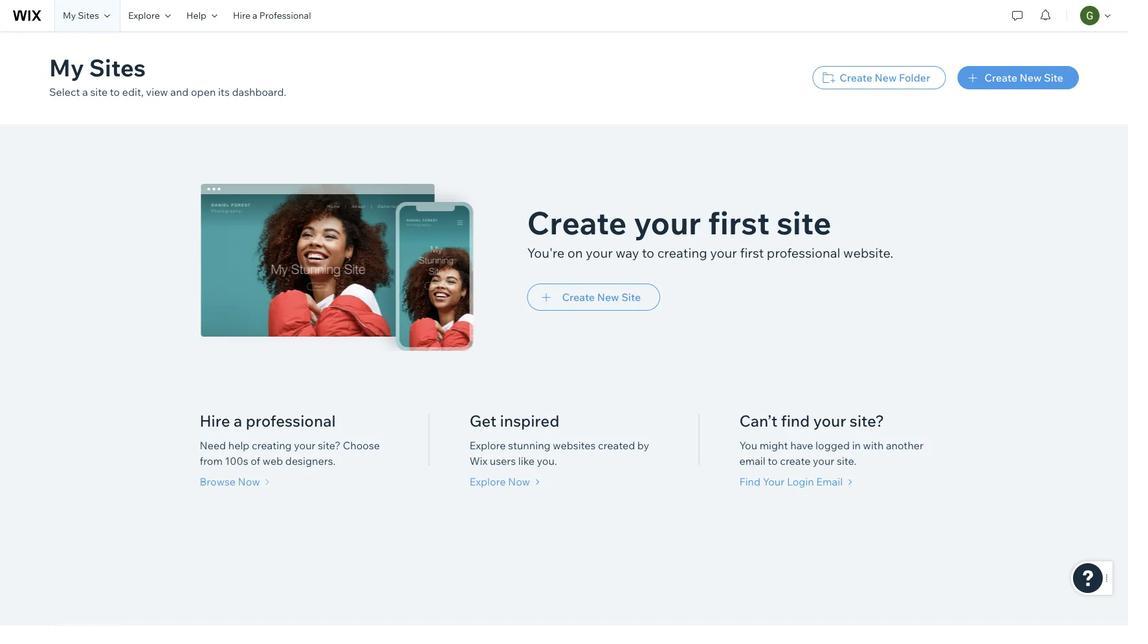 Task type: vqa. For each thing, say whether or not it's contained in the screenshot.


Task type: locate. For each thing, give the bounding box(es) containing it.
to left the edit,
[[110, 85, 120, 98]]

1 vertical spatial explore
[[470, 439, 506, 452]]

1 horizontal spatial a
[[234, 411, 242, 431]]

hire a professional
[[200, 411, 336, 431]]

now for a
[[238, 475, 260, 488]]

1 vertical spatial create new site
[[562, 291, 641, 304]]

1 horizontal spatial now
[[508, 475, 530, 488]]

browse now
[[200, 475, 260, 488]]

1 horizontal spatial to
[[642, 244, 655, 261]]

to down might
[[768, 454, 778, 467]]

help
[[186, 10, 206, 21]]

1 vertical spatial creating
[[252, 439, 292, 452]]

0 horizontal spatial hire
[[200, 411, 230, 431]]

1 horizontal spatial create new site button
[[958, 66, 1079, 89]]

a right select
[[82, 85, 88, 98]]

now down the like
[[508, 475, 530, 488]]

site? up with
[[850, 411, 884, 431]]

hire a professional link
[[225, 0, 319, 31]]

designers.
[[285, 454, 336, 467]]

create
[[780, 454, 811, 467]]

can't find your site?
[[740, 411, 884, 431]]

create inside create your first site you're on your way to creating your first professional website.
[[527, 203, 627, 242]]

0 vertical spatial creating
[[658, 244, 707, 261]]

sites for my sites
[[78, 10, 99, 21]]

creating right way
[[658, 244, 707, 261]]

your
[[634, 203, 701, 242], [586, 244, 613, 261], [710, 244, 737, 261], [814, 411, 846, 431], [294, 439, 316, 452], [813, 454, 835, 467]]

find
[[740, 475, 761, 488]]

site.
[[837, 454, 857, 467]]

browse
[[200, 475, 236, 488]]

0 vertical spatial explore
[[128, 10, 160, 21]]

like
[[518, 454, 535, 467]]

my for my sites select a site to edit, view and open its dashboard.
[[49, 52, 84, 82]]

to
[[110, 85, 120, 98], [642, 244, 655, 261], [768, 454, 778, 467]]

1 vertical spatial first
[[740, 244, 764, 261]]

1 vertical spatial create new site button
[[527, 284, 660, 311]]

2 vertical spatial to
[[768, 454, 778, 467]]

0 vertical spatial a
[[253, 10, 257, 21]]

new
[[875, 71, 897, 84], [1020, 71, 1042, 84], [597, 291, 619, 304]]

your inside you might have logged in with another email to create your site.
[[813, 454, 835, 467]]

you.
[[537, 454, 557, 467]]

professional
[[260, 10, 311, 21]]

0 horizontal spatial to
[[110, 85, 120, 98]]

0 horizontal spatial creating
[[252, 439, 292, 452]]

site for bottommost create new site button
[[622, 291, 641, 304]]

explore inside explore stunning websites created by wix users like you.
[[470, 439, 506, 452]]

site? up "designers." on the bottom left of the page
[[318, 439, 341, 452]]

site
[[1044, 71, 1064, 84], [622, 291, 641, 304]]

sites
[[78, 10, 99, 21], [89, 52, 146, 82]]

0 vertical spatial create new site
[[985, 71, 1064, 84]]

1 vertical spatial site?
[[318, 439, 341, 452]]

1 horizontal spatial site
[[1044, 71, 1064, 84]]

to right way
[[642, 244, 655, 261]]

my
[[63, 10, 76, 21], [49, 52, 84, 82]]

explore
[[128, 10, 160, 21], [470, 439, 506, 452], [470, 475, 506, 488]]

2 horizontal spatial new
[[1020, 71, 1042, 84]]

a
[[253, 10, 257, 21], [82, 85, 88, 98], [234, 411, 242, 431]]

now
[[238, 475, 260, 488], [508, 475, 530, 488]]

site?
[[850, 411, 884, 431], [318, 439, 341, 452]]

create for create new site button to the top
[[985, 71, 1018, 84]]

0 horizontal spatial create new site button
[[527, 284, 660, 311]]

1 now from the left
[[238, 475, 260, 488]]

a for hire a professional
[[234, 411, 242, 431]]

0 horizontal spatial site?
[[318, 439, 341, 452]]

to inside create your first site you're on your way to creating your first professional website.
[[642, 244, 655, 261]]

0 vertical spatial sites
[[78, 10, 99, 21]]

email
[[817, 475, 843, 488]]

explore now
[[470, 475, 530, 488]]

a left professional
[[253, 10, 257, 21]]

0 vertical spatial site
[[90, 85, 108, 98]]

0 vertical spatial site
[[1044, 71, 1064, 84]]

another
[[886, 439, 924, 452]]

2 now from the left
[[508, 475, 530, 488]]

site for create new site button to the top
[[1044, 71, 1064, 84]]

to inside my sites select a site to edit, view and open its dashboard.
[[110, 85, 120, 98]]

first
[[708, 203, 770, 242], [740, 244, 764, 261]]

0 vertical spatial create new site button
[[958, 66, 1079, 89]]

my for my sites
[[63, 10, 76, 21]]

site? inside need help creating your site? choose from 100s of web designers.
[[318, 439, 341, 452]]

1 horizontal spatial create new site
[[985, 71, 1064, 84]]

you might have logged in with another email to create your site.
[[740, 439, 924, 467]]

new inside button
[[875, 71, 897, 84]]

2 horizontal spatial a
[[253, 10, 257, 21]]

explore up 'wix'
[[470, 439, 506, 452]]

explore left help
[[128, 10, 160, 21]]

a up help
[[234, 411, 242, 431]]

get inspired
[[470, 411, 560, 431]]

1 vertical spatial hire
[[200, 411, 230, 431]]

1 horizontal spatial hire
[[233, 10, 251, 21]]

create new site button
[[958, 66, 1079, 89], [527, 284, 660, 311]]

0 vertical spatial professional
[[767, 244, 841, 261]]

create for bottommost create new site button
[[562, 291, 595, 304]]

1 vertical spatial sites
[[89, 52, 146, 82]]

create new site
[[985, 71, 1064, 84], [562, 291, 641, 304]]

site
[[90, 85, 108, 98], [777, 203, 832, 242]]

1 horizontal spatial new
[[875, 71, 897, 84]]

explore for explore
[[128, 10, 160, 21]]

0 horizontal spatial site
[[622, 291, 641, 304]]

create new folder button
[[813, 66, 946, 89]]

and
[[170, 85, 189, 98]]

hire up need
[[200, 411, 230, 431]]

1 vertical spatial professional
[[246, 411, 336, 431]]

1 vertical spatial site
[[777, 203, 832, 242]]

create for create new folder button
[[840, 71, 873, 84]]

creating
[[658, 244, 707, 261], [252, 439, 292, 452]]

sites for my sites select a site to edit, view and open its dashboard.
[[89, 52, 146, 82]]

inspired
[[500, 411, 560, 431]]

from
[[200, 454, 223, 467]]

to inside you might have logged in with another email to create your site.
[[768, 454, 778, 467]]

0 vertical spatial site?
[[850, 411, 884, 431]]

professional
[[767, 244, 841, 261], [246, 411, 336, 431]]

logged
[[816, 439, 850, 452]]

need help creating your site? choose from 100s of web designers.
[[200, 439, 380, 467]]

of
[[251, 454, 260, 467]]

2 vertical spatial a
[[234, 411, 242, 431]]

explore down 'wix'
[[470, 475, 506, 488]]

1 horizontal spatial professional
[[767, 244, 841, 261]]

0 horizontal spatial site
[[90, 85, 108, 98]]

0 vertical spatial first
[[708, 203, 770, 242]]

1 vertical spatial my
[[49, 52, 84, 82]]

2 vertical spatial explore
[[470, 475, 506, 488]]

now down of
[[238, 475, 260, 488]]

1 vertical spatial a
[[82, 85, 88, 98]]

1 horizontal spatial creating
[[658, 244, 707, 261]]

1 vertical spatial site
[[622, 291, 641, 304]]

my inside my sites select a site to edit, view and open its dashboard.
[[49, 52, 84, 82]]

create
[[840, 71, 873, 84], [985, 71, 1018, 84], [527, 203, 627, 242], [562, 291, 595, 304]]

explore stunning websites created by wix users like you.
[[470, 439, 649, 467]]

0 horizontal spatial a
[[82, 85, 88, 98]]

creating up web
[[252, 439, 292, 452]]

sites inside my sites select a site to edit, view and open its dashboard.
[[89, 52, 146, 82]]

to for you
[[768, 454, 778, 467]]

1 horizontal spatial site
[[777, 203, 832, 242]]

help
[[228, 439, 250, 452]]

2 horizontal spatial to
[[768, 454, 778, 467]]

hire right help button
[[233, 10, 251, 21]]

help button
[[179, 0, 225, 31]]

0 vertical spatial hire
[[233, 10, 251, 21]]

hire
[[233, 10, 251, 21], [200, 411, 230, 431]]

0 vertical spatial my
[[63, 10, 76, 21]]

1 vertical spatial to
[[642, 244, 655, 261]]

on
[[568, 244, 583, 261]]

1 horizontal spatial site?
[[850, 411, 884, 431]]

0 vertical spatial to
[[110, 85, 120, 98]]

folder
[[899, 71, 931, 84]]

0 horizontal spatial create new site
[[562, 291, 641, 304]]

0 horizontal spatial now
[[238, 475, 260, 488]]

a for hire a professional
[[253, 10, 257, 21]]



Task type: describe. For each thing, give the bounding box(es) containing it.
choose
[[343, 439, 380, 452]]

explore for explore stunning websites created by wix users like you.
[[470, 439, 506, 452]]

professional inside create your first site you're on your way to creating your first professional website.
[[767, 244, 841, 261]]

get
[[470, 411, 497, 431]]

dashboard.
[[232, 85, 286, 98]]

hire for hire a professional
[[200, 411, 230, 431]]

a inside my sites select a site to edit, view and open its dashboard.
[[82, 85, 88, 98]]

my sites select a site to edit, view and open its dashboard.
[[49, 52, 286, 98]]

find your login email
[[740, 475, 843, 488]]

login
[[787, 475, 814, 488]]

0 horizontal spatial new
[[597, 291, 619, 304]]

you
[[740, 439, 758, 452]]

websites
[[553, 439, 596, 452]]

need
[[200, 439, 226, 452]]

100s
[[225, 454, 248, 467]]

in
[[852, 439, 861, 452]]

have
[[791, 439, 813, 452]]

can't
[[740, 411, 778, 431]]

create new folder
[[840, 71, 931, 84]]

my sites
[[63, 10, 99, 21]]

way
[[616, 244, 639, 261]]

hire for hire a professional
[[233, 10, 251, 21]]

its
[[218, 85, 230, 98]]

view
[[146, 85, 168, 98]]

wix
[[470, 454, 488, 467]]

creating inside create your first site you're on your way to creating your first professional website.
[[658, 244, 707, 261]]

users
[[490, 454, 516, 467]]

might
[[760, 439, 788, 452]]

open
[[191, 85, 216, 98]]

hire a professional
[[233, 10, 311, 21]]

explore for explore now
[[470, 475, 506, 488]]

with
[[863, 439, 884, 452]]

website.
[[844, 244, 894, 261]]

now for inspired
[[508, 475, 530, 488]]

find
[[781, 411, 810, 431]]

create your first site you're on your way to creating your first professional website.
[[527, 203, 894, 261]]

site inside create your first site you're on your way to creating your first professional website.
[[777, 203, 832, 242]]

creating inside need help creating your site? choose from 100s of web designers.
[[252, 439, 292, 452]]

created
[[598, 439, 635, 452]]

your inside need help creating your site? choose from 100s of web designers.
[[294, 439, 316, 452]]

you're
[[527, 244, 565, 261]]

create your first site image
[[201, 184, 480, 351]]

0 horizontal spatial professional
[[246, 411, 336, 431]]

select
[[49, 85, 80, 98]]

create new site for bottommost create new site button
[[562, 291, 641, 304]]

stunning
[[508, 439, 551, 452]]

web
[[263, 454, 283, 467]]

create new site for create new site button to the top
[[985, 71, 1064, 84]]

edit,
[[122, 85, 144, 98]]

by
[[638, 439, 649, 452]]

your
[[763, 475, 785, 488]]

site inside my sites select a site to edit, view and open its dashboard.
[[90, 85, 108, 98]]

to for create
[[642, 244, 655, 261]]

email
[[740, 454, 766, 467]]



